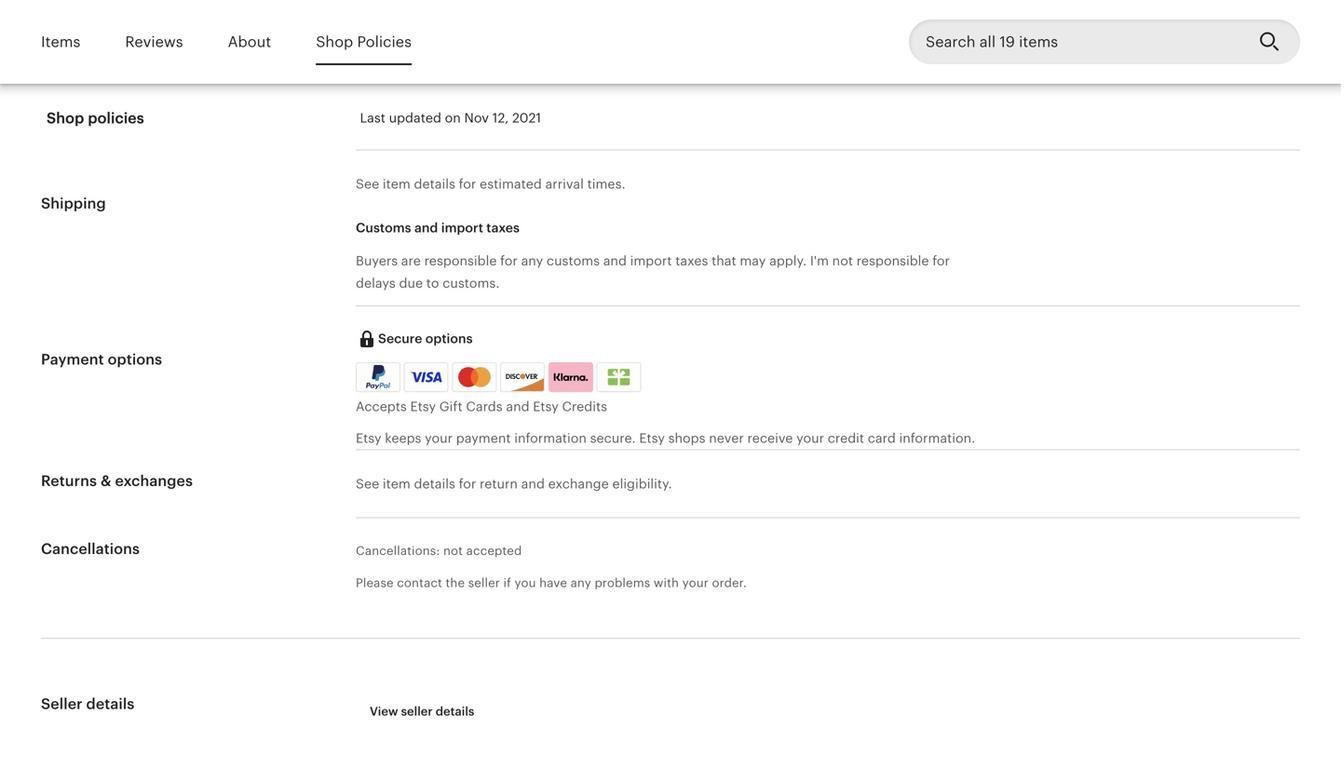 Task type: describe. For each thing, give the bounding box(es) containing it.
import inside buyers are responsible for any customs and import taxes that may apply. i'm not responsible for delays due to customs.
[[630, 253, 672, 268]]

see for see item details for estimated arrival times.
[[356, 177, 379, 192]]

details right view at the left of the page
[[436, 705, 475, 719]]

information
[[515, 431, 587, 446]]

may
[[740, 253, 766, 268]]

gift
[[440, 399, 463, 414]]

customs
[[547, 253, 600, 268]]

payment options
[[41, 351, 162, 368]]

see item details for estimated arrival times.
[[356, 177, 626, 192]]

cards
[[466, 399, 503, 414]]

eligibility.
[[613, 477, 672, 492]]

shop for shop policies
[[47, 110, 84, 127]]

if
[[504, 576, 511, 590]]

to
[[427, 276, 439, 291]]

cancellations
[[41, 541, 140, 558]]

0 horizontal spatial not
[[443, 544, 463, 558]]

accepts
[[356, 399, 407, 414]]

please contact the seller if you have any problems with your order.
[[356, 576, 747, 590]]

view seller details link
[[356, 695, 489, 729]]

any inside buyers are responsible for any customs and import taxes that may apply. i'm not responsible for delays due to customs.
[[521, 253, 543, 268]]

12,
[[492, 110, 509, 125]]

details right the seller
[[86, 696, 135, 713]]

etsy down accepts
[[356, 431, 382, 446]]

cancellations: not accepted
[[356, 544, 522, 558]]

credits
[[562, 399, 607, 414]]

options for payment options
[[108, 351, 162, 368]]

problems
[[595, 576, 651, 590]]

discover image
[[501, 366, 546, 393]]

order.
[[712, 576, 747, 590]]

credit
[[828, 431, 865, 446]]

information.
[[900, 431, 976, 446]]

shipping
[[41, 195, 106, 212]]

cancellations:
[[356, 544, 440, 558]]

with
[[654, 576, 679, 590]]

secure.
[[590, 431, 636, 446]]

etsy keeps your payment information secure. etsy shops never receive your credit card information.
[[356, 431, 976, 446]]

for for see item details for estimated arrival times.
[[459, 177, 476, 192]]

items
[[41, 33, 81, 50]]

mastercard image
[[455, 365, 494, 390]]

last updated on nov 12, 2021
[[360, 110, 541, 125]]

item for see item details for estimated arrival times.
[[383, 177, 411, 192]]

options for secure options
[[426, 331, 473, 346]]

shop policies
[[47, 110, 144, 127]]

payment
[[41, 351, 104, 368]]

for for see item details for return and exchange eligibility.
[[459, 477, 476, 492]]

item for see item details for return and exchange eligibility.
[[383, 477, 411, 492]]

returns & exchanges
[[41, 473, 193, 490]]

reviews
[[125, 33, 183, 50]]

visa image
[[411, 369, 442, 386]]

and inside buyers are responsible for any customs and import taxes that may apply. i'm not responsible for delays due to customs.
[[603, 253, 627, 268]]

0 horizontal spatial taxes
[[487, 221, 520, 235]]

Search all 19 items text field
[[909, 20, 1245, 64]]

etsy left gift
[[410, 399, 436, 414]]

the
[[446, 576, 465, 590]]

times.
[[588, 177, 626, 192]]

secure options
[[378, 331, 473, 346]]

never
[[709, 431, 744, 446]]

policies
[[357, 33, 412, 50]]

last
[[360, 110, 386, 125]]

&
[[101, 473, 111, 490]]

details down keeps
[[414, 477, 456, 492]]

receive
[[748, 431, 793, 446]]

etsy up information
[[533, 399, 559, 414]]

seller details view seller details
[[41, 696, 475, 719]]

customs.
[[443, 276, 500, 291]]

please
[[356, 576, 394, 590]]



Task type: locate. For each thing, give the bounding box(es) containing it.
options up visa icon
[[426, 331, 473, 346]]

shop policies
[[316, 33, 412, 50]]

updated
[[389, 110, 442, 125]]

2 item from the top
[[383, 477, 411, 492]]

1 vertical spatial taxes
[[676, 253, 708, 268]]

see
[[356, 177, 379, 192], [356, 477, 379, 492]]

customs
[[356, 221, 411, 235]]

shops
[[669, 431, 706, 446]]

1 horizontal spatial shop
[[316, 33, 353, 50]]

about
[[228, 33, 271, 50]]

exchange
[[548, 477, 609, 492]]

1 see from the top
[[356, 177, 379, 192]]

for
[[459, 177, 476, 192], [500, 253, 518, 268], [933, 253, 950, 268], [459, 477, 476, 492]]

1 vertical spatial options
[[108, 351, 162, 368]]

1 responsible from the left
[[424, 253, 497, 268]]

0 vertical spatial seller
[[468, 576, 500, 590]]

about link
[[228, 20, 271, 64]]

seller for contact
[[468, 576, 500, 590]]

0 vertical spatial any
[[521, 253, 543, 268]]

not up the the
[[443, 544, 463, 558]]

see for see item details for return and exchange eligibility.
[[356, 477, 379, 492]]

1 horizontal spatial seller
[[468, 576, 500, 590]]

view
[[370, 705, 398, 719]]

taxes
[[487, 221, 520, 235], [676, 253, 708, 268]]

buyers are responsible for any customs and import taxes that may apply. i'm not responsible for delays due to customs.
[[356, 253, 950, 291]]

shop
[[316, 33, 353, 50], [47, 110, 84, 127]]

and right return
[[521, 477, 545, 492]]

2 see from the top
[[356, 477, 379, 492]]

delays
[[356, 276, 396, 291]]

2021
[[512, 110, 541, 125]]

card
[[868, 431, 896, 446]]

details
[[414, 177, 456, 192], [414, 477, 456, 492], [86, 696, 135, 713], [436, 705, 475, 719]]

taxes inside buyers are responsible for any customs and import taxes that may apply. i'm not responsible for delays due to customs.
[[676, 253, 708, 268]]

seller left if
[[468, 576, 500, 590]]

see up 'customs' on the top
[[356, 177, 379, 192]]

payment
[[456, 431, 511, 446]]

0 vertical spatial shop
[[316, 33, 353, 50]]

taxes left that
[[676, 253, 708, 268]]

import
[[441, 221, 483, 235], [630, 253, 672, 268]]

1 horizontal spatial options
[[426, 331, 473, 346]]

1 horizontal spatial any
[[571, 576, 592, 590]]

item down keeps
[[383, 477, 411, 492]]

item
[[383, 177, 411, 192], [383, 477, 411, 492]]

0 horizontal spatial responsible
[[424, 253, 497, 268]]

0 vertical spatial see
[[356, 177, 379, 192]]

0 horizontal spatial your
[[425, 431, 453, 446]]

on
[[445, 110, 461, 125]]

your down gift
[[425, 431, 453, 446]]

your
[[425, 431, 453, 446], [797, 431, 825, 446], [683, 576, 709, 590]]

responsible right "i'm"
[[857, 253, 929, 268]]

any
[[521, 253, 543, 268], [571, 576, 592, 590]]

1 vertical spatial not
[[443, 544, 463, 558]]

1 horizontal spatial taxes
[[676, 253, 708, 268]]

seller for details
[[401, 705, 433, 719]]

that
[[712, 253, 737, 268]]

contact
[[397, 576, 443, 590]]

and down discover icon
[[506, 399, 530, 414]]

1 vertical spatial any
[[571, 576, 592, 590]]

2 horizontal spatial your
[[797, 431, 825, 446]]

any left customs
[[521, 253, 543, 268]]

exchanges
[[115, 473, 193, 490]]

return
[[480, 477, 518, 492]]

secure
[[378, 331, 422, 346]]

0 vertical spatial not
[[833, 253, 853, 268]]

returns
[[41, 473, 97, 490]]

apply.
[[770, 253, 807, 268]]

etsy left shops at the bottom of the page
[[639, 431, 665, 446]]

customs and import taxes
[[356, 221, 520, 235]]

shop policies link
[[316, 20, 412, 64]]

accepted
[[466, 544, 522, 558]]

seller inside "seller details view seller details"
[[401, 705, 433, 719]]

seller
[[468, 576, 500, 590], [401, 705, 433, 719]]

due
[[399, 276, 423, 291]]

you
[[515, 576, 536, 590]]

arrival
[[546, 177, 584, 192]]

etsy
[[410, 399, 436, 414], [533, 399, 559, 414], [356, 431, 382, 446], [639, 431, 665, 446]]

for for buyers are responsible for any customs and import taxes that may apply. i'm not responsible for delays due to customs.
[[500, 253, 518, 268]]

import left that
[[630, 253, 672, 268]]

import down 'see item details for estimated arrival times.'
[[441, 221, 483, 235]]

giftcard image
[[603, 369, 635, 386]]

1 vertical spatial import
[[630, 253, 672, 268]]

1 item from the top
[[383, 177, 411, 192]]

1 horizontal spatial your
[[683, 576, 709, 590]]

nov
[[464, 110, 489, 125]]

and
[[415, 221, 438, 235], [603, 253, 627, 268], [506, 399, 530, 414], [521, 477, 545, 492]]

1 horizontal spatial not
[[833, 253, 853, 268]]

taxes down estimated on the left
[[487, 221, 520, 235]]

i'm
[[810, 253, 829, 268]]

seller
[[41, 696, 83, 713]]

not
[[833, 253, 853, 268], [443, 544, 463, 558]]

your right with
[[683, 576, 709, 590]]

details up customs and import taxes at the top left of the page
[[414, 177, 456, 192]]

accepts etsy gift cards and etsy credits
[[356, 399, 607, 414]]

1 vertical spatial shop
[[47, 110, 84, 127]]

your left credit
[[797, 431, 825, 446]]

estimated
[[480, 177, 542, 192]]

paypal image
[[359, 365, 398, 390]]

1 horizontal spatial import
[[630, 253, 672, 268]]

and up are
[[415, 221, 438, 235]]

2 responsible from the left
[[857, 253, 929, 268]]

your for please contact the seller if you have any problems with your order.
[[683, 576, 709, 590]]

have
[[540, 576, 567, 590]]

see up cancellations:
[[356, 477, 379, 492]]

are
[[401, 253, 421, 268]]

reviews link
[[125, 20, 183, 64]]

0 vertical spatial item
[[383, 177, 411, 192]]

options right payment
[[108, 351, 162, 368]]

policies
[[88, 110, 144, 127]]

options
[[426, 331, 473, 346], [108, 351, 162, 368]]

0 horizontal spatial options
[[108, 351, 162, 368]]

seller right view at the left of the page
[[401, 705, 433, 719]]

and right customs
[[603, 253, 627, 268]]

items link
[[41, 20, 81, 64]]

0 vertical spatial import
[[441, 221, 483, 235]]

0 horizontal spatial shop
[[47, 110, 84, 127]]

shop for shop policies
[[316, 33, 353, 50]]

see item details for return and exchange eligibility.
[[356, 477, 672, 492]]

0 vertical spatial options
[[426, 331, 473, 346]]

not right "i'm"
[[833, 253, 853, 268]]

klarna image
[[549, 363, 593, 392]]

not inside buyers are responsible for any customs and import taxes that may apply. i'm not responsible for delays due to customs.
[[833, 253, 853, 268]]

buyers
[[356, 253, 398, 268]]

1 vertical spatial seller
[[401, 705, 433, 719]]

responsible up customs.
[[424, 253, 497, 268]]

0 horizontal spatial seller
[[401, 705, 433, 719]]

0 vertical spatial taxes
[[487, 221, 520, 235]]

1 vertical spatial item
[[383, 477, 411, 492]]

0 horizontal spatial any
[[521, 253, 543, 268]]

any right have
[[571, 576, 592, 590]]

0 horizontal spatial import
[[441, 221, 483, 235]]

1 horizontal spatial responsible
[[857, 253, 929, 268]]

item up 'customs' on the top
[[383, 177, 411, 192]]

1 vertical spatial see
[[356, 477, 379, 492]]

responsible
[[424, 253, 497, 268], [857, 253, 929, 268]]

keeps
[[385, 431, 422, 446]]

your for etsy keeps your payment information secure. etsy shops never receive your credit card information.
[[797, 431, 825, 446]]



Task type: vqa. For each thing, say whether or not it's contained in the screenshot.
(4,126)'s 'Star Seller'
no



